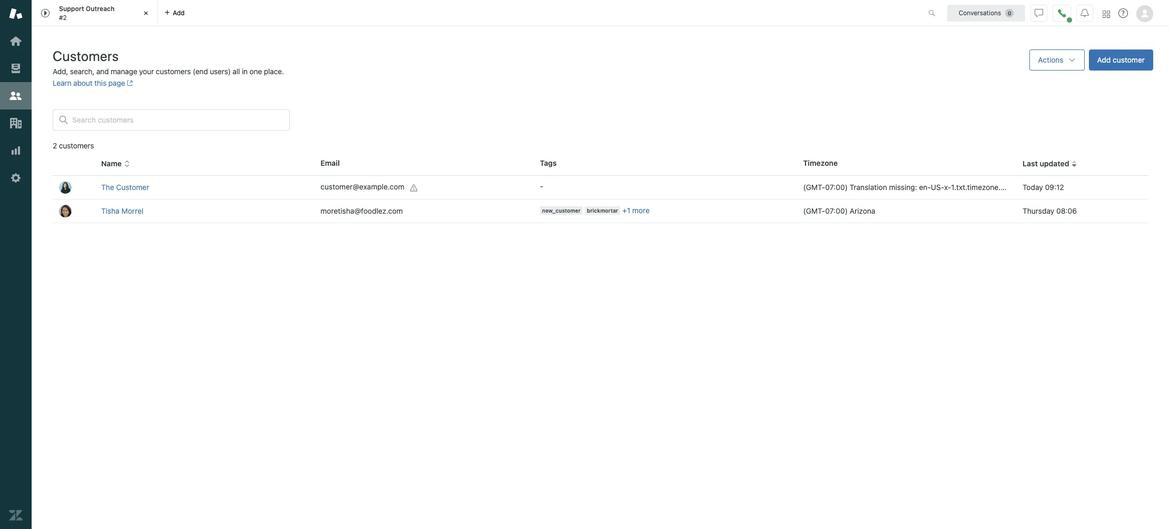 Task type: locate. For each thing, give the bounding box(es) containing it.
get started image
[[9, 34, 23, 48]]

customers right 'your'
[[156, 67, 191, 76]]

learn about this page
[[53, 79, 125, 88]]

thursday
[[1023, 207, 1055, 216]]

(gmt- down timezone
[[804, 183, 826, 192]]

0 vertical spatial customers
[[156, 67, 191, 76]]

customers
[[156, 67, 191, 76], [59, 141, 94, 150]]

en-
[[920, 183, 932, 192]]

2 (gmt- from the top
[[804, 207, 826, 216]]

customers add, search, and manage your customers (end users) all in one place.
[[53, 48, 284, 76]]

translation
[[850, 183, 888, 192]]

07:00) for translation
[[826, 183, 848, 192]]

last
[[1023, 159, 1039, 168]]

2 customers
[[53, 141, 94, 150]]

-
[[540, 182, 544, 191]]

all
[[233, 67, 240, 76]]

0 vertical spatial 07:00)
[[826, 183, 848, 192]]

outreach
[[86, 5, 115, 13]]

add,
[[53, 67, 68, 76]]

learn about this page link
[[53, 79, 133, 88]]

actions button
[[1030, 50, 1085, 71]]

(opens in a new tab) image
[[125, 80, 133, 87]]

1.txt.timezone.america_los_angeles
[[952, 183, 1073, 192]]

1 (gmt- from the top
[[804, 183, 826, 192]]

missing:
[[890, 183, 918, 192]]

(gmt-07:00) arizona
[[804, 207, 876, 216]]

tisha
[[101, 207, 120, 216]]

actions
[[1039, 55, 1064, 64]]

your
[[139, 67, 154, 76]]

unverified email image
[[410, 184, 418, 192]]

conversations
[[959, 9, 1002, 17]]

09:12
[[1046, 183, 1065, 192]]

last updated
[[1023, 159, 1070, 168]]

07:00) up (gmt-07:00) arizona
[[826, 183, 848, 192]]

(gmt- for (gmt-07:00) translation missing: en-us-x-1.txt.timezone.america_los_angeles
[[804, 183, 826, 192]]

1 horizontal spatial customers
[[156, 67, 191, 76]]

add customer button
[[1090, 50, 1154, 71]]

customers image
[[9, 89, 23, 103]]

and
[[96, 67, 109, 76]]

0 vertical spatial (gmt-
[[804, 183, 826, 192]]

1 07:00) from the top
[[826, 183, 848, 192]]

tags
[[540, 159, 557, 168]]

add customer
[[1098, 55, 1146, 64]]

tabs tab list
[[32, 0, 918, 26]]

(gmt- left arizona
[[804, 207, 826, 216]]

1 vertical spatial (gmt-
[[804, 207, 826, 216]]

0 horizontal spatial customers
[[59, 141, 94, 150]]

customers right 2 on the left of the page
[[59, 141, 94, 150]]

thursday 08:06
[[1023, 207, 1078, 216]]

zendesk products image
[[1103, 10, 1111, 18]]

about
[[73, 79, 93, 88]]

(end
[[193, 67, 208, 76]]

07:00) left arizona
[[826, 207, 848, 216]]

add
[[173, 9, 185, 17]]

support
[[59, 5, 84, 13]]

in
[[242, 67, 248, 76]]

Search customers field
[[72, 115, 283, 125]]

brickmortar
[[587, 208, 619, 214]]

1 vertical spatial 07:00)
[[826, 207, 848, 216]]

07:00)
[[826, 183, 848, 192], [826, 207, 848, 216]]

add button
[[158, 0, 191, 26]]

+1
[[623, 206, 631, 215]]

+1 more button
[[623, 206, 650, 216]]

organizations image
[[9, 117, 23, 130]]

customer
[[116, 183, 149, 192]]

(gmt-
[[804, 183, 826, 192], [804, 207, 826, 216]]

this
[[94, 79, 106, 88]]

tab containing support outreach
[[32, 0, 158, 26]]

more
[[633, 206, 650, 215]]

x-
[[945, 183, 952, 192]]

2 07:00) from the top
[[826, 207, 848, 216]]

customer@example.com
[[321, 183, 405, 192]]

zendesk image
[[9, 509, 23, 523]]

morrel
[[122, 207, 144, 216]]

updated
[[1040, 159, 1070, 168]]

tab
[[32, 0, 158, 26]]



Task type: vqa. For each thing, say whether or not it's contained in the screenshot.
'Miso:' inside the Milo's Miso: A Foodlez Subsidiary Button
no



Task type: describe. For each thing, give the bounding box(es) containing it.
conversations button
[[948, 4, 1026, 21]]

new_customer
[[542, 208, 581, 214]]

customers inside customers add, search, and manage your customers (end users) all in one place.
[[156, 67, 191, 76]]

search,
[[70, 67, 94, 76]]

2
[[53, 141, 57, 150]]

manage
[[111, 67, 137, 76]]

tisha morrel
[[101, 207, 144, 216]]

07:00) for arizona
[[826, 207, 848, 216]]

button displays agent's chat status as invisible. image
[[1035, 9, 1044, 17]]

main element
[[0, 0, 32, 530]]

email
[[321, 159, 340, 168]]

zendesk support image
[[9, 7, 23, 21]]

today
[[1023, 183, 1044, 192]]

timezone
[[804, 159, 838, 168]]

users)
[[210, 67, 231, 76]]

notifications image
[[1081, 9, 1090, 17]]

views image
[[9, 62, 23, 75]]

brickmortar +1 more
[[587, 206, 650, 215]]

the customer link
[[101, 183, 149, 192]]

place.
[[264, 67, 284, 76]]

support outreach #2
[[59, 5, 115, 21]]

admin image
[[9, 171, 23, 185]]

one
[[250, 67, 262, 76]]

name button
[[101, 159, 130, 169]]

name
[[101, 159, 122, 168]]

arizona
[[850, 207, 876, 216]]

today 09:12
[[1023, 183, 1065, 192]]

#2
[[59, 13, 67, 21]]

08:06
[[1057, 207, 1078, 216]]

close image
[[141, 8, 151, 18]]

the customer
[[101, 183, 149, 192]]

us-
[[932, 183, 945, 192]]

last updated button
[[1023, 159, 1078, 169]]

tisha morrel link
[[101, 207, 144, 216]]

1 vertical spatial customers
[[59, 141, 94, 150]]

(gmt- for (gmt-07:00) arizona
[[804, 207, 826, 216]]

get help image
[[1119, 8, 1129, 18]]

moretisha@foodlez.com
[[321, 207, 403, 216]]

reporting image
[[9, 144, 23, 158]]

the
[[101, 183, 114, 192]]

(gmt-07:00) translation missing: en-us-x-1.txt.timezone.america_los_angeles
[[804, 183, 1073, 192]]

customer
[[1114, 55, 1146, 64]]

learn
[[53, 79, 71, 88]]

add
[[1098, 55, 1112, 64]]

customers
[[53, 48, 119, 64]]

page
[[108, 79, 125, 88]]



